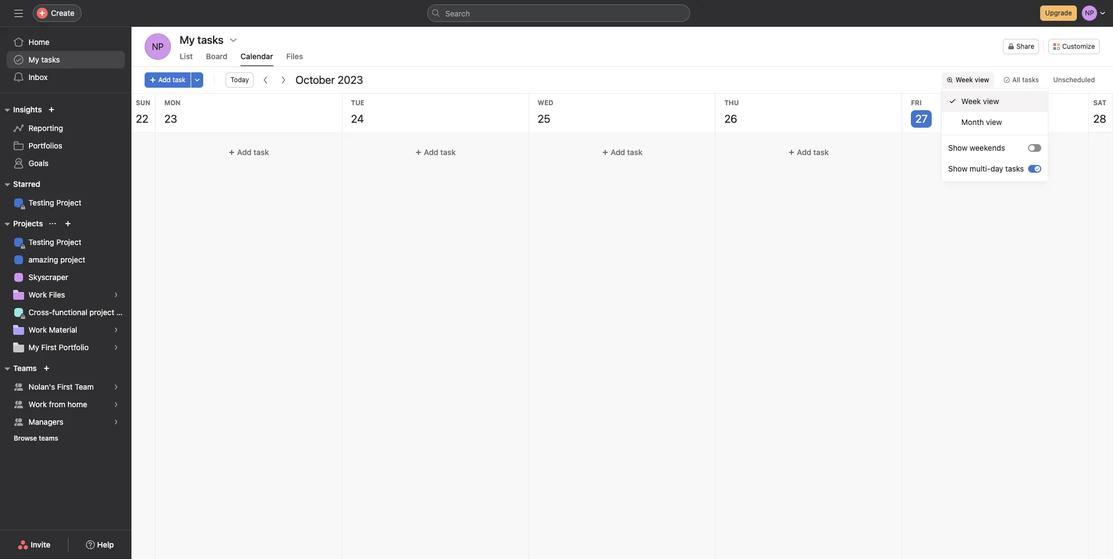 Task type: locate. For each thing, give the bounding box(es) containing it.
tasks inside global element
[[41, 55, 60, 64]]

work inside teams element
[[29, 400, 47, 409]]

first for my
[[41, 343, 57, 352]]

october
[[296, 73, 335, 86]]

show left multi-
[[949, 164, 968, 173]]

tasks right all
[[1023, 76, 1040, 84]]

my first portfolio
[[29, 343, 89, 352]]

week up month
[[962, 96, 982, 106]]

my up teams
[[29, 343, 39, 352]]

work down nolan's
[[29, 400, 47, 409]]

tasks right day
[[1006, 164, 1025, 173]]

fri
[[912, 99, 922, 107]]

view inside radio item
[[984, 96, 1000, 106]]

show options image
[[229, 36, 238, 44]]

first down work material at the bottom of the page
[[41, 343, 57, 352]]

work down cross-
[[29, 325, 47, 334]]

week inside popup button
[[956, 76, 974, 84]]

sat 28
[[1094, 99, 1107, 125]]

files down the skyscraper link
[[49, 290, 65, 299]]

functional
[[52, 307, 87, 317]]

work material
[[29, 325, 77, 334]]

today
[[231, 76, 249, 84]]

week view inside radio item
[[962, 96, 1000, 106]]

see details, nolan's first team image
[[113, 384, 119, 390]]

my for my tasks
[[29, 55, 39, 64]]

1 my from the top
[[29, 55, 39, 64]]

1 vertical spatial week view
[[962, 96, 1000, 106]]

projects element
[[0, 214, 132, 358]]

0 vertical spatial view
[[975, 76, 990, 84]]

week view radio item
[[942, 91, 1049, 112]]

2 show from the top
[[949, 164, 968, 173]]

october 2023
[[296, 73, 363, 86]]

testing down starred
[[29, 198, 54, 207]]

testing inside projects element
[[29, 237, 54, 247]]

0 vertical spatial work
[[29, 290, 47, 299]]

all
[[1013, 76, 1021, 84]]

view
[[975, 76, 990, 84], [984, 96, 1000, 106], [987, 117, 1003, 127]]

2 vertical spatial work
[[29, 400, 47, 409]]

0 vertical spatial testing project link
[[7, 194, 125, 212]]

0 horizontal spatial files
[[49, 290, 65, 299]]

25
[[538, 112, 551, 125]]

see details, my first portfolio image
[[113, 344, 119, 351]]

first inside teams element
[[57, 382, 73, 391]]

project up new project or portfolio icon
[[56, 198, 81, 207]]

first up work from home link
[[57, 382, 73, 391]]

testing project up show options, current sort, top image
[[29, 198, 81, 207]]

my inside global element
[[29, 55, 39, 64]]

work for work files
[[29, 290, 47, 299]]

project left plan
[[89, 307, 114, 317]]

tasks inside "dropdown button"
[[1023, 76, 1040, 84]]

teams
[[39, 434, 58, 442]]

1 vertical spatial files
[[49, 290, 65, 299]]

my inside projects element
[[29, 343, 39, 352]]

task
[[173, 76, 186, 84], [254, 147, 269, 157], [440, 147, 456, 157], [627, 147, 643, 157], [814, 147, 829, 157], [1001, 147, 1016, 157]]

project up the skyscraper link
[[60, 255, 85, 264]]

see details, work material image
[[113, 327, 119, 333]]

0 vertical spatial show
[[949, 143, 968, 152]]

work up cross-
[[29, 290, 47, 299]]

work from home
[[29, 400, 87, 409]]

starred button
[[0, 178, 40, 191]]

1 vertical spatial tasks
[[1023, 76, 1040, 84]]

first inside projects element
[[41, 343, 57, 352]]

show left weekends
[[949, 143, 968, 152]]

my tasks link
[[7, 51, 125, 69]]

thu
[[725, 99, 739, 107]]

insights
[[13, 105, 42, 114]]

0 vertical spatial week
[[956, 76, 974, 84]]

upgrade button
[[1041, 5, 1078, 21]]

1 vertical spatial first
[[57, 382, 73, 391]]

0 vertical spatial week view
[[956, 76, 990, 84]]

22
[[136, 112, 148, 125]]

1 show from the top
[[949, 143, 968, 152]]

view down week view radio item
[[987, 117, 1003, 127]]

my first portfolio link
[[7, 339, 125, 356]]

testing up amazing
[[29, 237, 54, 247]]

calendar link
[[241, 52, 273, 66]]

add
[[158, 76, 171, 84], [237, 147, 252, 157], [424, 147, 438, 157], [611, 147, 625, 157], [798, 147, 812, 157], [984, 147, 999, 157]]

work
[[29, 290, 47, 299], [29, 325, 47, 334], [29, 400, 47, 409]]

starred element
[[0, 174, 132, 214]]

week up week view radio item
[[956, 76, 974, 84]]

work files
[[29, 290, 65, 299]]

1 vertical spatial testing project
[[29, 237, 81, 247]]

show multi-day tasks
[[949, 164, 1025, 173]]

cross-
[[29, 307, 52, 317]]

list
[[180, 52, 193, 61]]

1 vertical spatial my
[[29, 343, 39, 352]]

see details, work from home image
[[113, 401, 119, 408]]

week view inside popup button
[[956, 76, 990, 84]]

share
[[1017, 42, 1035, 50]]

work files link
[[7, 286, 125, 304]]

nolan's
[[29, 382, 55, 391]]

plan
[[116, 307, 131, 317]]

testing
[[29, 198, 54, 207], [29, 237, 54, 247]]

first
[[41, 343, 57, 352], [57, 382, 73, 391]]

my
[[29, 55, 39, 64], [29, 343, 39, 352]]

show for show multi-day tasks
[[949, 164, 968, 173]]

1 vertical spatial show
[[949, 164, 968, 173]]

1 horizontal spatial first
[[57, 382, 73, 391]]

sun
[[136, 99, 150, 107]]

2 testing from the top
[[29, 237, 54, 247]]

tasks down home
[[41, 55, 60, 64]]

view up week view radio item
[[975, 76, 990, 84]]

2 work from the top
[[29, 325, 47, 334]]

1 testing project from the top
[[29, 198, 81, 207]]

unscheduled button
[[1049, 72, 1101, 88]]

amazing
[[29, 255, 58, 264]]

0 horizontal spatial first
[[41, 343, 57, 352]]

inbox
[[29, 72, 48, 82]]

my up inbox
[[29, 55, 39, 64]]

files
[[286, 52, 303, 61], [49, 290, 65, 299]]

2 vertical spatial view
[[987, 117, 1003, 127]]

sat
[[1094, 99, 1107, 107]]

1 project from the top
[[56, 198, 81, 207]]

0 horizontal spatial project
[[60, 255, 85, 264]]

view up month view
[[984, 96, 1000, 106]]

add task button
[[145, 72, 191, 88], [160, 143, 338, 162], [347, 143, 524, 162], [534, 143, 711, 162], [720, 143, 898, 162], [907, 143, 1085, 162]]

add task
[[158, 76, 186, 84], [237, 147, 269, 157], [424, 147, 456, 157], [611, 147, 643, 157], [798, 147, 829, 157], [984, 147, 1016, 157]]

0 vertical spatial project
[[56, 198, 81, 207]]

show options, current sort, top image
[[50, 220, 56, 227]]

help
[[97, 540, 114, 549]]

0 vertical spatial testing
[[29, 198, 54, 207]]

2 testing project from the top
[[29, 237, 81, 247]]

1 testing from the top
[[29, 198, 54, 207]]

testing project link up new project or portfolio icon
[[7, 194, 125, 212]]

testing project link
[[7, 194, 125, 212], [7, 233, 125, 251]]

thu 26
[[725, 99, 739, 125]]

0 vertical spatial first
[[41, 343, 57, 352]]

1 vertical spatial testing
[[29, 237, 54, 247]]

Search tasks, projects, and more text field
[[428, 4, 691, 22]]

files link
[[286, 52, 303, 66]]

1 vertical spatial project
[[89, 307, 114, 317]]

project up amazing project link
[[56, 237, 81, 247]]

0 vertical spatial testing project
[[29, 198, 81, 207]]

testing project link down new project or portfolio icon
[[7, 233, 125, 251]]

first for nolan's
[[57, 382, 73, 391]]

week view button
[[942, 72, 995, 88]]

1 testing project link from the top
[[7, 194, 125, 212]]

0 vertical spatial tasks
[[41, 55, 60, 64]]

1 vertical spatial project
[[56, 237, 81, 247]]

list link
[[180, 52, 193, 66]]

1 vertical spatial work
[[29, 325, 47, 334]]

1 vertical spatial week
[[962, 96, 982, 106]]

managers link
[[7, 413, 125, 431]]

project inside starred element
[[56, 198, 81, 207]]

starred
[[13, 179, 40, 189]]

calendar
[[241, 52, 273, 61]]

2 project from the top
[[56, 237, 81, 247]]

0 vertical spatial my
[[29, 55, 39, 64]]

1 vertical spatial testing project link
[[7, 233, 125, 251]]

testing project up amazing project in the left top of the page
[[29, 237, 81, 247]]

see details, work files image
[[113, 292, 119, 298]]

np
[[152, 42, 164, 52]]

2 my from the top
[[29, 343, 39, 352]]

files up "next week" "image"
[[286, 52, 303, 61]]

reporting link
[[7, 119, 125, 137]]

show
[[949, 143, 968, 152], [949, 164, 968, 173]]

3 work from the top
[[29, 400, 47, 409]]

browse teams
[[14, 434, 58, 442]]

invite button
[[10, 535, 58, 555]]

my for my first portfolio
[[29, 343, 39, 352]]

1 horizontal spatial project
[[89, 307, 114, 317]]

view inside popup button
[[975, 76, 990, 84]]

week view up month view
[[962, 96, 1000, 106]]

week view up week view radio item
[[956, 76, 990, 84]]

1 vertical spatial view
[[984, 96, 1000, 106]]

project
[[56, 198, 81, 207], [56, 237, 81, 247]]

1 work from the top
[[29, 290, 47, 299]]

1 horizontal spatial files
[[286, 52, 303, 61]]

new project or portfolio image
[[65, 220, 71, 227]]

portfolios link
[[7, 137, 125, 155]]

all tasks button
[[999, 72, 1045, 88]]



Task type: vqa. For each thing, say whether or not it's contained in the screenshot.
MULTI-
yes



Task type: describe. For each thing, give the bounding box(es) containing it.
next week image
[[279, 76, 288, 84]]

files inside projects element
[[49, 290, 65, 299]]

home
[[67, 400, 87, 409]]

from
[[49, 400, 65, 409]]

fri 27
[[912, 99, 928, 125]]

testing inside starred element
[[29, 198, 54, 207]]

global element
[[0, 27, 132, 93]]

wed
[[538, 99, 554, 107]]

0 vertical spatial files
[[286, 52, 303, 61]]

upgrade
[[1046, 9, 1073, 17]]

material
[[49, 325, 77, 334]]

nolan's first team link
[[7, 378, 125, 396]]

browse
[[14, 434, 37, 442]]

home
[[29, 37, 49, 47]]

day
[[991, 164, 1004, 173]]

teams
[[13, 363, 37, 373]]

work for work material
[[29, 325, 47, 334]]

all tasks
[[1013, 76, 1040, 84]]

help button
[[79, 535, 121, 555]]

23
[[164, 112, 177, 125]]

show for show weekends
[[949, 143, 968, 152]]

invite
[[31, 540, 51, 549]]

amazing project link
[[7, 251, 125, 269]]

team
[[75, 382, 94, 391]]

26
[[725, 112, 738, 125]]

browse teams image
[[43, 365, 50, 372]]

my tasks
[[29, 55, 60, 64]]

tue 24
[[351, 99, 365, 125]]

goals
[[29, 158, 49, 168]]

insights element
[[0, 100, 132, 174]]

browse teams button
[[9, 431, 63, 446]]

cross-functional project plan
[[29, 307, 131, 317]]

np button
[[145, 33, 171, 60]]

teams element
[[0, 358, 132, 448]]

2 vertical spatial tasks
[[1006, 164, 1025, 173]]

managers
[[29, 417, 63, 426]]

customize
[[1063, 42, 1096, 50]]

tue
[[351, 99, 365, 107]]

project for testing project link within starred element
[[56, 198, 81, 207]]

my tasks
[[180, 33, 224, 46]]

board link
[[206, 52, 228, 66]]

inbox link
[[7, 69, 125, 86]]

work for work from home
[[29, 400, 47, 409]]

sun 22
[[136, 99, 150, 125]]

create button
[[33, 4, 82, 22]]

testing project link inside starred element
[[7, 194, 125, 212]]

customize button
[[1049, 39, 1101, 54]]

amazing project
[[29, 255, 85, 264]]

more actions image
[[194, 77, 200, 83]]

skyscraper
[[29, 272, 68, 282]]

mon 23
[[164, 99, 181, 125]]

projects
[[13, 219, 43, 228]]

24
[[351, 112, 364, 125]]

mon
[[164, 99, 181, 107]]

week inside radio item
[[962, 96, 982, 106]]

wed 25
[[538, 99, 554, 125]]

27
[[916, 112, 928, 125]]

2023
[[338, 73, 363, 86]]

weekends
[[970, 143, 1006, 152]]

goals link
[[7, 155, 125, 172]]

28
[[1094, 112, 1107, 125]]

portfolio
[[59, 343, 89, 352]]

today button
[[226, 72, 254, 88]]

multi-
[[970, 164, 991, 173]]

testing project inside starred element
[[29, 198, 81, 207]]

work material link
[[7, 321, 125, 339]]

previous week image
[[262, 76, 270, 84]]

project for 2nd testing project link from the top of the page
[[56, 237, 81, 247]]

month
[[962, 117, 985, 127]]

work from home link
[[7, 396, 125, 413]]

home link
[[7, 33, 125, 51]]

tasks for all tasks
[[1023, 76, 1040, 84]]

unscheduled
[[1054, 76, 1096, 84]]

insights button
[[0, 103, 42, 116]]

board
[[206, 52, 228, 61]]

month view
[[962, 117, 1003, 127]]

project inside "link"
[[89, 307, 114, 317]]

see details, managers image
[[113, 419, 119, 425]]

0 vertical spatial project
[[60, 255, 85, 264]]

skyscraper link
[[7, 269, 125, 286]]

hide sidebar image
[[14, 9, 23, 18]]

cross-functional project plan link
[[7, 304, 131, 321]]

create
[[51, 8, 75, 18]]

tasks for my tasks
[[41, 55, 60, 64]]

2 testing project link from the top
[[7, 233, 125, 251]]

projects button
[[0, 217, 43, 230]]

share button
[[1003, 39, 1040, 54]]

portfolios
[[29, 141, 62, 150]]

testing project inside projects element
[[29, 237, 81, 247]]

new image
[[48, 106, 55, 113]]

reporting
[[29, 123, 63, 133]]



